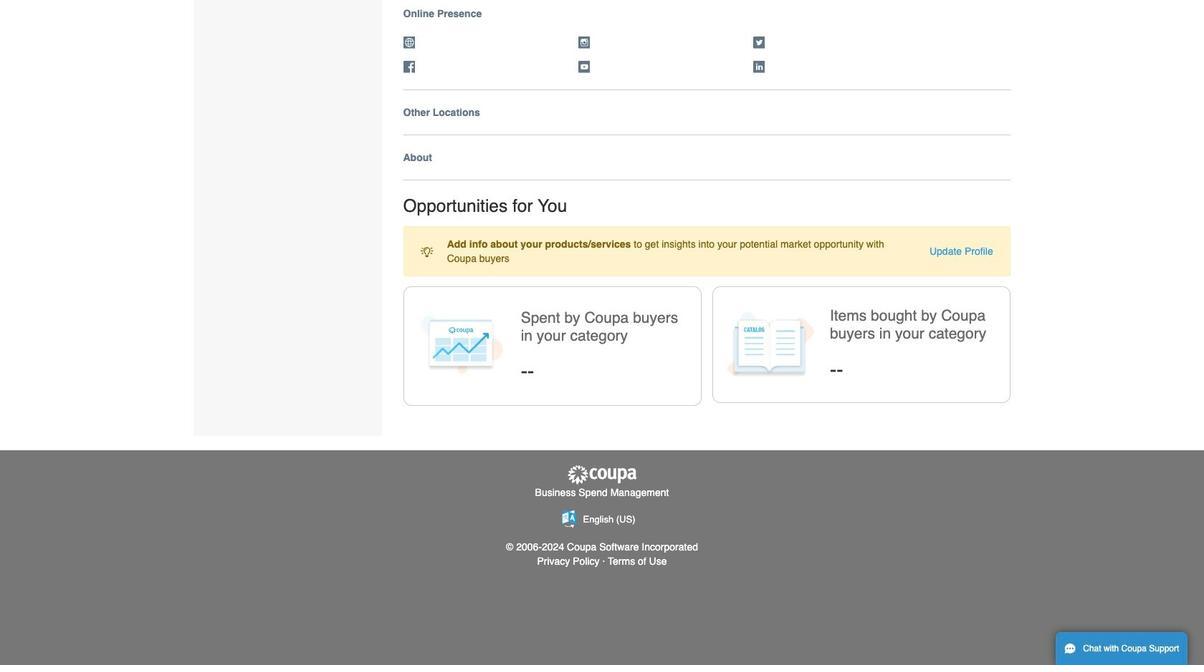 Task type: vqa. For each thing, say whether or not it's contained in the screenshot.
coupa supplier portal image
yes



Task type: locate. For each thing, give the bounding box(es) containing it.
coupa supplier portal image
[[566, 465, 638, 486]]

alert
[[403, 226, 1011, 277]]



